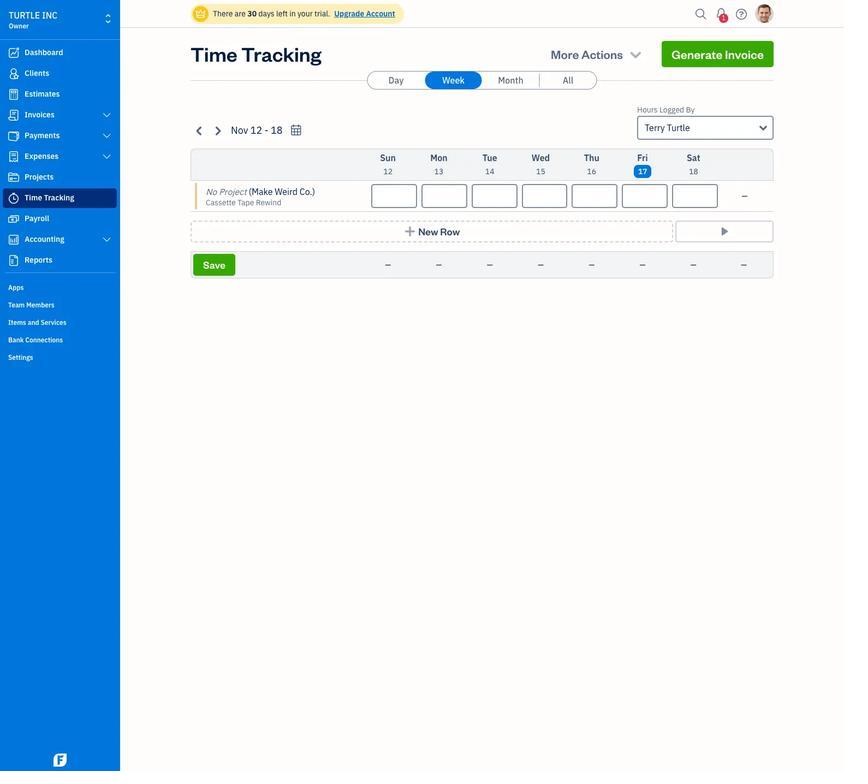 Task type: locate. For each thing, give the bounding box(es) containing it.
18 inside sat 18
[[689, 167, 698, 176]]

terry
[[645, 122, 665, 133]]

choose a date image
[[290, 124, 302, 137]]

12 for sun
[[384, 167, 393, 176]]

and
[[28, 318, 39, 327]]

0 horizontal spatial 12
[[251, 124, 262, 137]]

1 horizontal spatial time tracking
[[191, 41, 321, 67]]

dashboard image
[[7, 48, 20, 58]]

chevron large down image up reports link
[[102, 235, 112, 244]]

nov 12 - 18
[[231, 124, 283, 137]]

18 right -
[[271, 124, 283, 137]]

duration text field down sat 18
[[672, 184, 718, 208]]

money image
[[7, 214, 20, 224]]

payroll
[[25, 214, 49, 223]]

sun 12
[[380, 152, 396, 176]]

tracking down projects link
[[44, 193, 74, 203]]

1 horizontal spatial 18
[[689, 167, 698, 176]]

clients link
[[3, 64, 117, 84]]

there
[[213, 9, 233, 19]]

mon 13
[[430, 152, 448, 176]]

time tracking down projects link
[[25, 193, 74, 203]]

duration text field down sun 12 at the left top
[[371, 184, 417, 208]]

1 vertical spatial 12
[[384, 167, 393, 176]]

chevron large down image inside invoices "link"
[[102, 111, 112, 120]]

chevron large down image down payments link
[[102, 152, 112, 161]]

12 left -
[[251, 124, 262, 137]]

team members
[[8, 301, 55, 309]]

estimates
[[25, 89, 60, 99]]

turtle
[[667, 122, 690, 133]]

accounting link
[[3, 230, 117, 250]]

0 vertical spatial time tracking
[[191, 41, 321, 67]]

all
[[563, 75, 574, 86]]

18 down sat
[[689, 167, 698, 176]]

generate invoice button
[[662, 41, 774, 67]]

payroll link
[[3, 209, 117, 229]]

apps
[[8, 283, 24, 292]]

3 chevron large down image from the top
[[102, 152, 112, 161]]

duration text field down "17"
[[622, 184, 668, 208]]

time right timer image
[[25, 193, 42, 203]]

0 vertical spatial 18
[[271, 124, 283, 137]]

freshbooks image
[[51, 754, 69, 767]]

nov
[[231, 124, 248, 137]]

day link
[[368, 72, 425, 89]]

chevron large down image down "estimates" link
[[102, 111, 112, 120]]

terry turtle button
[[637, 116, 774, 140]]

duration text field down the 13
[[422, 184, 467, 208]]

1 vertical spatial 18
[[689, 167, 698, 176]]

hours
[[637, 105, 658, 115]]

2 horizontal spatial duration text field
[[672, 184, 718, 208]]

there are 30 days left in your trial. upgrade account
[[213, 9, 395, 19]]

12
[[251, 124, 262, 137], [384, 167, 393, 176]]

chevron large down image
[[102, 111, 112, 120], [102, 132, 112, 140], [102, 152, 112, 161], [102, 235, 112, 244]]

0 vertical spatial time
[[191, 41, 237, 67]]

1 horizontal spatial tracking
[[241, 41, 321, 67]]

turtle inc owner
[[9, 10, 57, 30]]

1 horizontal spatial 12
[[384, 167, 393, 176]]

search image
[[693, 6, 710, 22]]

time down there
[[191, 41, 237, 67]]

1 vertical spatial time
[[25, 193, 42, 203]]

18
[[271, 124, 283, 137], [689, 167, 698, 176]]

0 vertical spatial 12
[[251, 124, 262, 137]]

upgrade account link
[[332, 9, 395, 19]]

crown image
[[195, 8, 206, 19]]

duration text field down 16
[[572, 184, 618, 208]]

days
[[259, 9, 275, 19]]

fri
[[638, 152, 648, 163]]

estimates link
[[3, 85, 117, 104]]

expenses
[[25, 151, 59, 161]]

week link
[[425, 72, 482, 89]]

sun
[[380, 152, 396, 163]]

12 down sun
[[384, 167, 393, 176]]

co.
[[300, 186, 312, 197]]

Duration text field
[[371, 184, 417, 208], [422, 184, 467, 208], [472, 184, 518, 208], [622, 184, 668, 208]]

items
[[8, 318, 26, 327]]

4 chevron large down image from the top
[[102, 235, 112, 244]]

time inside main element
[[25, 193, 42, 203]]

main element
[[0, 0, 147, 771]]

time tracking
[[191, 41, 321, 67], [25, 193, 74, 203]]

0 horizontal spatial time tracking
[[25, 193, 74, 203]]

dashboard link
[[3, 43, 117, 63]]

chevron large down image for expenses
[[102, 152, 112, 161]]

reports
[[25, 255, 52, 265]]

bank connections link
[[3, 332, 117, 348]]

no
[[206, 186, 217, 197]]

chevron large down image down invoices "link"
[[102, 132, 112, 140]]

team members link
[[3, 297, 117, 313]]

0 horizontal spatial duration text field
[[522, 184, 568, 208]]

Duration text field
[[522, 184, 568, 208], [572, 184, 618, 208], [672, 184, 718, 208]]

13
[[434, 167, 444, 176]]

1 horizontal spatial duration text field
[[572, 184, 618, 208]]

—
[[742, 191, 748, 201], [385, 260, 391, 270], [436, 260, 442, 270], [487, 260, 493, 270], [538, 260, 544, 270], [589, 260, 595, 270], [640, 260, 646, 270], [691, 260, 697, 270], [741, 260, 747, 270]]

go to help image
[[733, 6, 750, 22]]

chevrondown image
[[628, 46, 643, 62]]

1 vertical spatial tracking
[[44, 193, 74, 203]]

14
[[485, 167, 495, 176]]

15
[[536, 167, 546, 176]]

trial.
[[315, 9, 330, 19]]

expenses link
[[3, 147, 117, 167]]

4 duration text field from the left
[[622, 184, 668, 208]]

12 inside sun 12
[[384, 167, 393, 176]]

wed 15
[[532, 152, 550, 176]]

apps link
[[3, 279, 117, 295]]

tracking down left
[[241, 41, 321, 67]]

month link
[[483, 72, 539, 89]]

time tracking down 30
[[191, 41, 321, 67]]

2 chevron large down image from the top
[[102, 132, 112, 140]]

projects link
[[3, 168, 117, 187]]

all link
[[540, 72, 597, 89]]

duration text field down "15"
[[522, 184, 568, 208]]

chevron large down image for invoices
[[102, 111, 112, 120]]

turtle
[[9, 10, 40, 21]]

items and services link
[[3, 314, 117, 330]]

)
[[312, 186, 315, 197]]

-
[[265, 124, 269, 137]]

more
[[551, 46, 579, 62]]

time
[[191, 41, 237, 67], [25, 193, 42, 203]]

duration text field down 14 on the top
[[472, 184, 518, 208]]

settings
[[8, 353, 33, 362]]

sat 18
[[687, 152, 701, 176]]

1 vertical spatial time tracking
[[25, 193, 74, 203]]

wed
[[532, 152, 550, 163]]

3 duration text field from the left
[[472, 184, 518, 208]]

1 chevron large down image from the top
[[102, 111, 112, 120]]

expense image
[[7, 151, 20, 162]]

0 horizontal spatial tracking
[[44, 193, 74, 203]]

0 horizontal spatial time
[[25, 193, 42, 203]]



Task type: describe. For each thing, give the bounding box(es) containing it.
3 duration text field from the left
[[672, 184, 718, 208]]

items and services
[[8, 318, 66, 327]]

weird
[[275, 186, 298, 197]]

owner
[[9, 22, 29, 30]]

upgrade
[[334, 9, 364, 19]]

tue
[[483, 152, 497, 163]]

more actions button
[[541, 41, 653, 67]]

1 duration text field from the left
[[371, 184, 417, 208]]

30
[[248, 9, 257, 19]]

save
[[203, 258, 226, 271]]

are
[[235, 9, 246, 19]]

rewind
[[256, 198, 281, 208]]

month
[[498, 75, 524, 86]]

1 button
[[713, 3, 730, 25]]

accounting
[[25, 234, 64, 244]]

payments
[[25, 131, 60, 140]]

chart image
[[7, 234, 20, 245]]

reports link
[[3, 251, 117, 270]]

bank
[[8, 336, 24, 344]]

invoice image
[[7, 110, 20, 121]]

1
[[722, 14, 726, 22]]

team
[[8, 301, 25, 309]]

next week image
[[211, 124, 224, 137]]

no project ( make weird co. ) cassette tape rewind
[[206, 186, 315, 208]]

previous week image
[[193, 124, 206, 137]]

payment image
[[7, 131, 20, 141]]

thu 16
[[584, 152, 600, 176]]

row
[[440, 225, 460, 238]]

terry turtle
[[645, 122, 690, 133]]

1 duration text field from the left
[[522, 184, 568, 208]]

estimate image
[[7, 89, 20, 100]]

connections
[[25, 336, 63, 344]]

2 duration text field from the left
[[422, 184, 467, 208]]

settings link
[[3, 349, 117, 365]]

sat
[[687, 152, 701, 163]]

save button
[[193, 254, 235, 276]]

left
[[276, 9, 288, 19]]

project image
[[7, 172, 20, 183]]

project
[[219, 186, 247, 197]]

projects
[[25, 172, 54, 182]]

timer image
[[7, 193, 20, 204]]

cassette
[[206, 198, 236, 208]]

members
[[26, 301, 55, 309]]

invoice
[[725, 46, 764, 62]]

account
[[366, 9, 395, 19]]

generate
[[672, 46, 723, 62]]

day
[[389, 75, 404, 86]]

payments link
[[3, 126, 117, 146]]

report image
[[7, 255, 20, 266]]

16
[[587, 167, 596, 176]]

your
[[298, 9, 313, 19]]

2 duration text field from the left
[[572, 184, 618, 208]]

inc
[[42, 10, 57, 21]]

chevron large down image for payments
[[102, 132, 112, 140]]

clients
[[25, 68, 49, 78]]

tue 14
[[483, 152, 497, 176]]

fri 17
[[638, 152, 648, 176]]

12 for nov
[[251, 124, 262, 137]]

0 horizontal spatial 18
[[271, 124, 283, 137]]

0 vertical spatial tracking
[[241, 41, 321, 67]]

more actions
[[551, 46, 623, 62]]

week
[[442, 75, 465, 86]]

chevron large down image for accounting
[[102, 235, 112, 244]]

actions
[[581, 46, 623, 62]]

tape
[[238, 198, 254, 208]]

invoices link
[[3, 105, 117, 125]]

1 horizontal spatial time
[[191, 41, 237, 67]]

time tracking inside main element
[[25, 193, 74, 203]]

start timer image
[[718, 226, 731, 237]]

client image
[[7, 68, 20, 79]]

services
[[41, 318, 66, 327]]

logged
[[660, 105, 684, 115]]

by
[[686, 105, 695, 115]]

17
[[638, 167, 647, 176]]

invoices
[[25, 110, 55, 120]]

hours logged by
[[637, 105, 695, 115]]

time tracking link
[[3, 188, 117, 208]]

new
[[418, 225, 438, 238]]

(
[[249, 186, 252, 197]]

tracking inside main element
[[44, 193, 74, 203]]

plus image
[[404, 226, 416, 237]]

new row button
[[191, 221, 673, 242]]

mon
[[430, 152, 448, 163]]

bank connections
[[8, 336, 63, 344]]

thu
[[584, 152, 600, 163]]

new row
[[418, 225, 460, 238]]



Task type: vqa. For each thing, say whether or not it's contained in the screenshot.
Kendall's Company Owner
no



